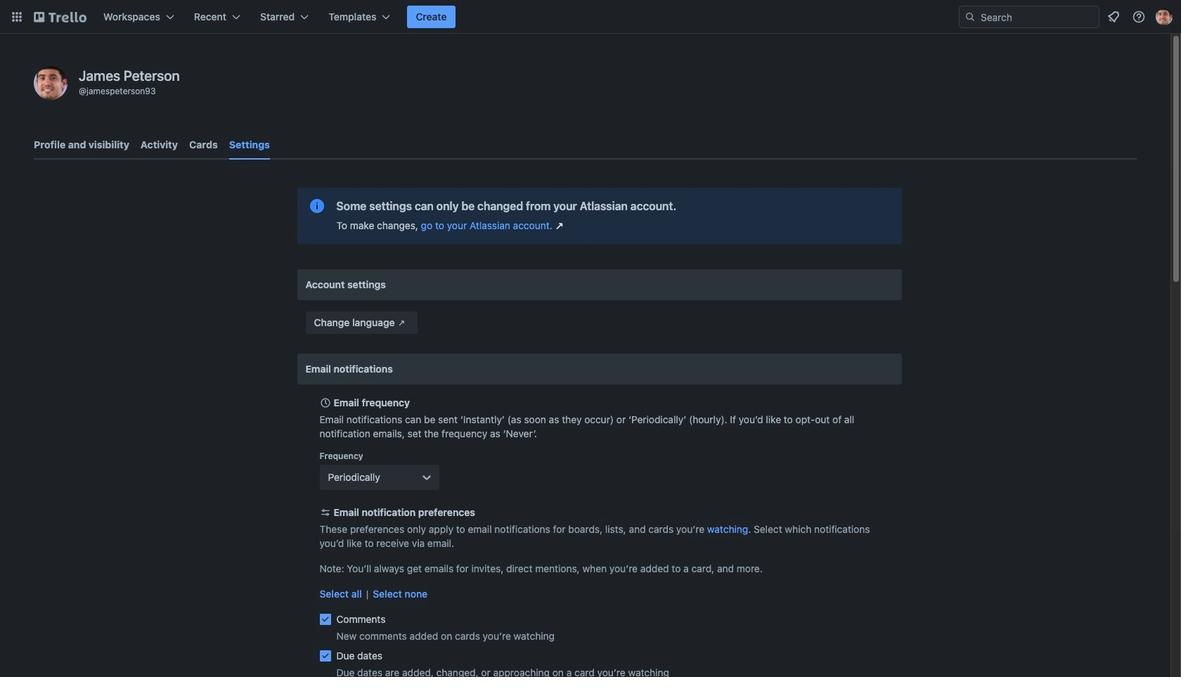 Task type: locate. For each thing, give the bounding box(es) containing it.
open information menu image
[[1132, 10, 1147, 24]]

sm image
[[395, 316, 409, 330]]

Search field
[[959, 6, 1100, 28]]

0 notifications image
[[1106, 8, 1123, 25]]

james peterson (jamespeterson93) image
[[34, 66, 68, 100]]



Task type: describe. For each thing, give the bounding box(es) containing it.
back to home image
[[34, 6, 87, 28]]

james peterson (jamespeterson93) image
[[1156, 8, 1173, 25]]

search image
[[965, 11, 976, 23]]

primary element
[[0, 0, 1182, 34]]



Task type: vqa. For each thing, say whether or not it's contained in the screenshot.
the right Builder's
no



